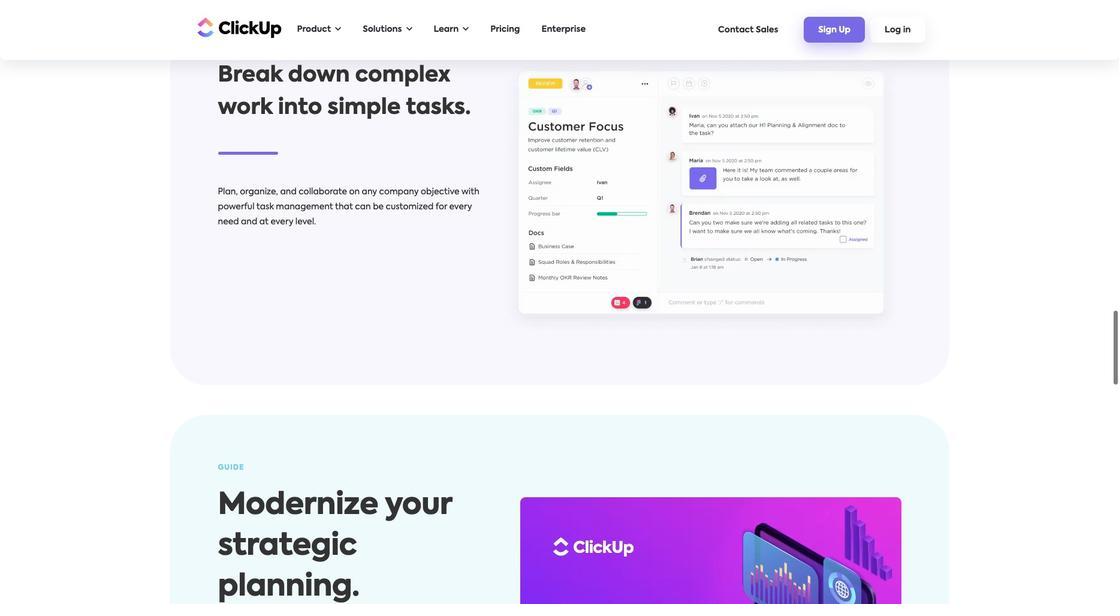 Task type: vqa. For each thing, say whether or not it's contained in the screenshot.
Product popup button
yes



Task type: describe. For each thing, give the bounding box(es) containing it.
task
[[257, 203, 274, 211]]

strategic
[[218, 532, 357, 562]]

company
[[379, 188, 419, 196]]

planning.
[[218, 572, 360, 602]]

solutions button
[[357, 17, 418, 42]]

down
[[288, 65, 350, 86]]

work
[[218, 97, 273, 119]]

sign
[[819, 26, 837, 34]]

1 vertical spatial and
[[241, 218, 258, 226]]

powerful
[[218, 203, 255, 211]]

pmo_task.png image
[[501, 59, 902, 337]]

whiteboards button
[[348, 20, 436, 40]]

learn button
[[428, 17, 475, 42]]

tasks.
[[406, 97, 471, 119]]

tasks
[[242, 23, 269, 32]]

level.
[[296, 218, 316, 226]]

modernize
[[218, 491, 379, 521]]

be
[[373, 203, 384, 211]]

modernize your strategic planning.
[[218, 491, 452, 602]]

simple
[[328, 97, 401, 119]]

pricing link
[[485, 17, 526, 42]]

up
[[839, 26, 851, 34]]

sales
[[756, 25, 779, 34]]

permissions button
[[545, 20, 626, 40]]

can
[[355, 203, 371, 211]]

sign up
[[819, 26, 851, 34]]

plan, organize, and collaborate on any company objective with powerful task management that can be customized for every need and at every level.
[[218, 188, 480, 226]]

whiteboards
[[360, 23, 424, 32]]

sign up button
[[805, 17, 866, 42]]

relationships
[[458, 23, 523, 32]]



Task type: locate. For each thing, give the bounding box(es) containing it.
0 horizontal spatial and
[[241, 218, 258, 226]]

and left at at the top of the page
[[241, 218, 258, 226]]

0 vertical spatial every
[[450, 203, 472, 211]]

custom
[[745, 23, 783, 32]]

break
[[218, 65, 283, 86]]

enterprise
[[542, 25, 586, 34]]

on
[[349, 188, 360, 196]]

at
[[260, 218, 269, 226]]

0 vertical spatial and
[[280, 188, 297, 196]]

views
[[785, 23, 814, 32]]

tasks button
[[230, 20, 281, 40]]

customized
[[386, 203, 434, 211]]

every
[[450, 203, 472, 211], [271, 218, 294, 226]]

into
[[278, 97, 322, 119]]

objective
[[421, 188, 460, 196]]

log in
[[885, 26, 912, 34]]

log
[[885, 26, 902, 34]]

docs button
[[290, 20, 339, 40]]

organize,
[[240, 188, 278, 196]]

tab list
[[206, 20, 914, 40]]

every down with
[[450, 203, 472, 211]]

forms
[[847, 23, 878, 32]]

for
[[436, 203, 448, 211]]

contact sales
[[719, 25, 779, 34]]

solutions
[[363, 25, 402, 34]]

collaborate
[[299, 188, 347, 196]]

product button
[[291, 17, 347, 42]]

docs
[[302, 23, 327, 32]]

enterprise link
[[536, 17, 592, 42]]

1 horizontal spatial every
[[450, 203, 472, 211]]

log in link
[[871, 17, 926, 42]]

custom views button
[[733, 20, 826, 40]]

need
[[218, 218, 239, 226]]

that
[[335, 203, 353, 211]]

complex
[[355, 65, 451, 86]]

guide
[[218, 464, 244, 472]]

and up management
[[280, 188, 297, 196]]

your
[[385, 491, 452, 521]]

permissions
[[557, 23, 614, 32]]

in
[[904, 26, 912, 34]]

product
[[297, 25, 331, 34]]

plan,
[[218, 188, 238, 196]]

tab list containing tasks
[[206, 20, 914, 40]]

pricing
[[491, 25, 520, 34]]

contact
[[719, 25, 754, 34]]

forms button
[[835, 20, 890, 40]]

with
[[462, 188, 480, 196]]

and
[[280, 188, 297, 196], [241, 218, 258, 226]]

0 horizontal spatial every
[[271, 218, 294, 226]]

any
[[362, 188, 377, 196]]

management
[[276, 203, 333, 211]]

every right at at the top of the page
[[271, 218, 294, 226]]

relationships button
[[446, 20, 535, 40]]

learn
[[434, 25, 459, 34]]

1 horizontal spatial and
[[280, 188, 297, 196]]

clickup image
[[194, 16, 282, 39]]

1 vertical spatial every
[[271, 218, 294, 226]]

custom views
[[745, 23, 814, 32]]

contact sales button
[[713, 19, 785, 40]]

break down complex work into simple tasks.
[[218, 65, 471, 119]]



